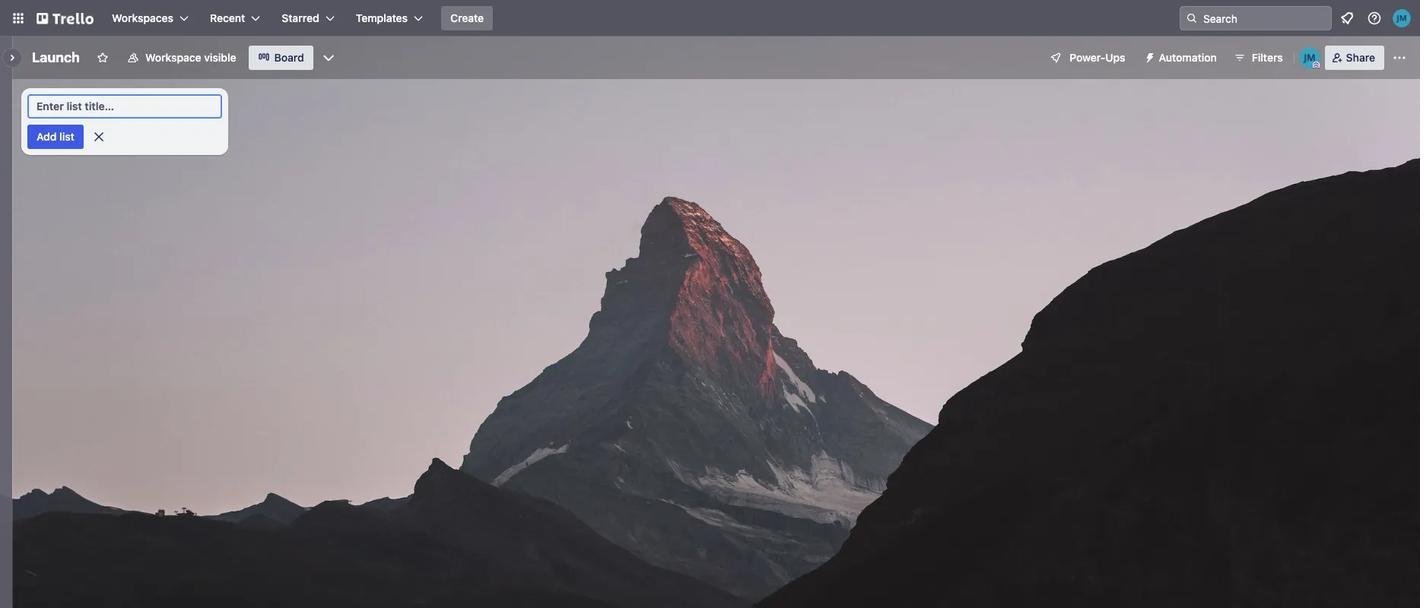 Task type: locate. For each thing, give the bounding box(es) containing it.
workspace visible
[[145, 51, 236, 64]]

0 notifications image
[[1338, 9, 1356, 27]]

share button
[[1325, 46, 1385, 70]]

templates
[[356, 11, 408, 24]]

automation button
[[1138, 46, 1226, 70]]

switch to… image
[[11, 11, 26, 26]]

create
[[450, 11, 484, 24]]

power-
[[1070, 51, 1106, 64]]

cancel list editing image
[[91, 129, 106, 145]]

jeremy miller (jeremymiller198) image
[[1299, 47, 1320, 68]]

starred
[[282, 11, 319, 24]]

workspaces
[[112, 11, 173, 24]]

starred button
[[273, 6, 344, 30]]

ups
[[1106, 51, 1126, 64]]

automation
[[1159, 51, 1217, 64]]

customize views image
[[321, 50, 336, 65]]

filters
[[1252, 51, 1283, 64]]

add list button
[[27, 125, 84, 149]]

board
[[274, 51, 304, 64]]

add list
[[37, 130, 74, 143]]

sm image
[[1138, 46, 1159, 67]]

Search field
[[1198, 7, 1331, 30]]

workspace
[[145, 51, 201, 64]]

share
[[1346, 51, 1375, 64]]

list
[[59, 130, 74, 143]]

filters button
[[1229, 46, 1288, 70]]

back to home image
[[37, 6, 94, 30]]

Enter list title… text field
[[27, 94, 222, 119]]



Task type: vqa. For each thing, say whether or not it's contained in the screenshot.
Color: orange, title: none image to the top
no



Task type: describe. For each thing, give the bounding box(es) containing it.
templates button
[[347, 6, 432, 30]]

recent
[[210, 11, 245, 24]]

workspace visible button
[[118, 46, 245, 70]]

star or unstar board image
[[97, 52, 109, 64]]

this member is an admin of this board. image
[[1313, 62, 1320, 68]]

search image
[[1186, 12, 1198, 24]]

open information menu image
[[1367, 11, 1382, 26]]

primary element
[[0, 0, 1420, 37]]

Board name text field
[[24, 46, 87, 70]]

board link
[[248, 46, 313, 70]]

show menu image
[[1392, 50, 1407, 65]]

jeremy miller (jeremymiller198) image
[[1393, 9, 1411, 27]]

launch
[[32, 49, 80, 65]]

create button
[[441, 6, 493, 30]]

workspaces button
[[103, 6, 198, 30]]

visible
[[204, 51, 236, 64]]

power-ups
[[1070, 51, 1126, 64]]

recent button
[[201, 6, 270, 30]]

add
[[37, 130, 57, 143]]

power-ups button
[[1039, 46, 1135, 70]]



